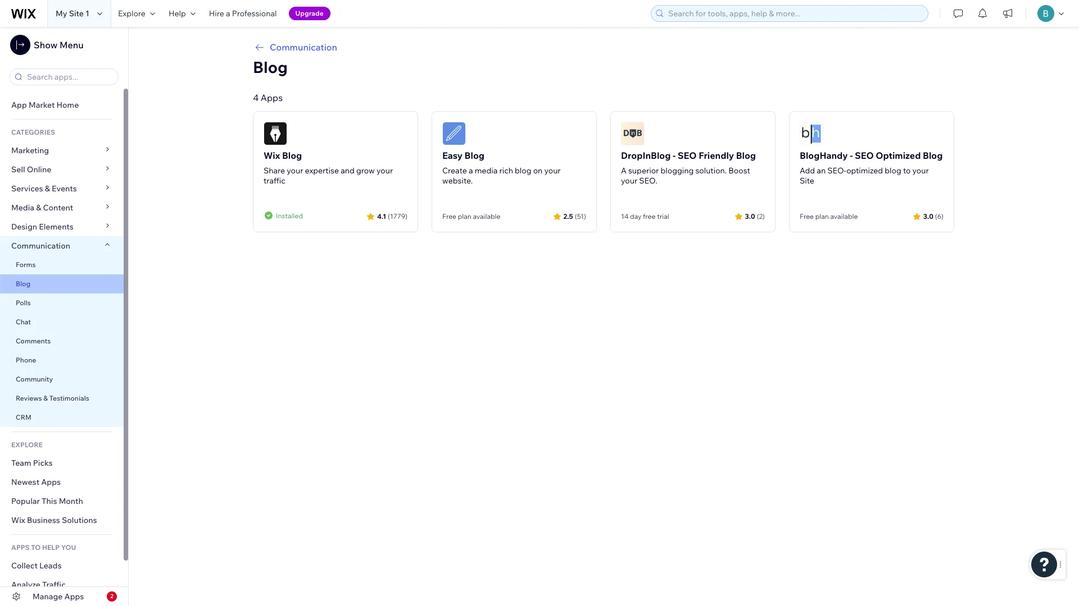 Task type: locate. For each thing, give the bounding box(es) containing it.
blog left on
[[515, 166, 531, 176]]

communication down upgrade button
[[270, 42, 337, 53]]

0 vertical spatial communication
[[270, 42, 337, 53]]

apps for newest apps
[[41, 478, 61, 488]]

your right the share
[[287, 166, 303, 176]]

blog up the 'media'
[[465, 150, 484, 161]]

3.0 left "(6)"
[[923, 212, 933, 221]]

newest apps
[[11, 478, 61, 488]]

1 horizontal spatial free plan available
[[800, 212, 858, 221]]

easy blog logo image
[[442, 122, 466, 146]]

0 horizontal spatial plan
[[458, 212, 471, 221]]

seo inside "bloghandy ‑ seo optimized blog add an seo-optimized blog to your site"
[[855, 150, 874, 161]]

2 free plan available from the left
[[800, 212, 858, 221]]

2 blog from the left
[[885, 166, 901, 176]]

upgrade button
[[289, 7, 330, 20]]

easy
[[442, 150, 463, 161]]

an
[[817, 166, 826, 176]]

1 vertical spatial wix
[[11, 516, 25, 526]]

wix inside 'link'
[[11, 516, 25, 526]]

1
[[85, 8, 89, 19]]

0 horizontal spatial communication
[[11, 241, 72, 251]]

0 vertical spatial site
[[69, 8, 84, 19]]

apps right 4
[[261, 92, 283, 103]]

a
[[226, 8, 230, 19], [469, 166, 473, 176]]

3.0 left (2)
[[745, 212, 755, 221]]

help
[[42, 544, 60, 552]]

0 horizontal spatial free
[[442, 212, 456, 221]]

1 horizontal spatial site
[[800, 176, 814, 186]]

1 vertical spatial apps
[[41, 478, 61, 488]]

app
[[11, 100, 27, 110]]

seo-
[[827, 166, 846, 176]]

sell online link
[[0, 160, 124, 179]]

wix
[[264, 150, 280, 161], [11, 516, 25, 526]]

your left seo.
[[621, 176, 637, 186]]

popular this month
[[11, 497, 83, 507]]

1 horizontal spatial seo
[[855, 150, 874, 161]]

plan down an
[[815, 212, 829, 221]]

4.1 (1779)
[[377, 212, 407, 221]]

blog left to
[[885, 166, 901, 176]]

free
[[442, 212, 456, 221], [800, 212, 814, 221]]

1 horizontal spatial a
[[469, 166, 473, 176]]

your right on
[[544, 166, 561, 176]]

forms link
[[0, 256, 124, 275]]

free plan available down website.
[[442, 212, 500, 221]]

available down the 'media'
[[473, 212, 500, 221]]

apps
[[261, 92, 283, 103], [41, 478, 61, 488], [64, 592, 84, 602]]

seo for friendly
[[678, 150, 697, 161]]

Search apps... field
[[24, 69, 115, 85]]

blog
[[515, 166, 531, 176], [885, 166, 901, 176]]

site
[[69, 8, 84, 19], [800, 176, 814, 186]]

solution.
[[695, 166, 727, 176]]

1 free from the left
[[442, 212, 456, 221]]

0 horizontal spatial available
[[473, 212, 500, 221]]

analyze traffic
[[11, 581, 66, 591]]

2.5 (51)
[[563, 212, 586, 221]]

bloghandy ‑ seo optimized blog add an seo-optimized blog to your site
[[800, 150, 943, 186]]

2 plan from the left
[[815, 212, 829, 221]]

day
[[630, 212, 641, 221]]

wix up the share
[[264, 150, 280, 161]]

0 vertical spatial communication link
[[253, 40, 954, 54]]

0 vertical spatial &
[[45, 184, 50, 194]]

collect leads link
[[0, 557, 124, 576]]

1 horizontal spatial communication link
[[253, 40, 954, 54]]

0 vertical spatial apps
[[261, 92, 283, 103]]

events
[[52, 184, 77, 194]]

0 vertical spatial wix
[[264, 150, 280, 161]]

&
[[45, 184, 50, 194], [36, 203, 41, 213], [43, 395, 48, 403]]

a left the 'media'
[[469, 166, 473, 176]]

3.0 (2)
[[745, 212, 765, 221]]

installed
[[276, 212, 303, 220]]

seo inside dropinblog - seo friendly blog a superior blogging solution. boost your seo.
[[678, 150, 697, 161]]

blog inside the sidebar element
[[16, 280, 30, 288]]

2 free from the left
[[800, 212, 814, 221]]

your
[[287, 166, 303, 176], [377, 166, 393, 176], [544, 166, 561, 176], [912, 166, 929, 176], [621, 176, 637, 186]]

leads
[[39, 561, 62, 572]]

2 3.0 from the left
[[923, 212, 933, 221]]

blog right optimized on the right top
[[923, 150, 943, 161]]

wix inside the wix blog share your expertise and grow your traffic
[[264, 150, 280, 161]]

0 horizontal spatial seo
[[678, 150, 697, 161]]

plan for create
[[458, 212, 471, 221]]

(1779)
[[388, 212, 407, 221]]

0 horizontal spatial free plan available
[[442, 212, 500, 221]]

blog up the share
[[282, 150, 302, 161]]

2 vertical spatial &
[[43, 395, 48, 403]]

share
[[264, 166, 285, 176]]

seo
[[678, 150, 697, 161], [855, 150, 874, 161]]

phone
[[16, 356, 36, 365]]

1 free plan available from the left
[[442, 212, 500, 221]]

a right hire
[[226, 8, 230, 19]]

free for bloghandy ‑ seo optimized blog
[[800, 212, 814, 221]]

apps down traffic
[[64, 592, 84, 602]]

free down add
[[800, 212, 814, 221]]

apps for manage apps
[[64, 592, 84, 602]]

communication down design elements
[[11, 241, 72, 251]]

1 horizontal spatial communication
[[270, 42, 337, 53]]

1 vertical spatial a
[[469, 166, 473, 176]]

1 plan from the left
[[458, 212, 471, 221]]

marketing link
[[0, 141, 124, 160]]

boost
[[729, 166, 750, 176]]

blog up 4 apps
[[253, 57, 288, 77]]

1 horizontal spatial blog
[[885, 166, 901, 176]]

traffic
[[42, 581, 66, 591]]

bloghandy
[[800, 150, 848, 161]]

wix down 'popular'
[[11, 516, 25, 526]]

crm link
[[0, 409, 124, 428]]

1 vertical spatial communication link
[[0, 237, 124, 256]]

1 blog from the left
[[515, 166, 531, 176]]

a
[[621, 166, 627, 176]]

1 vertical spatial site
[[800, 176, 814, 186]]

plan down website.
[[458, 212, 471, 221]]

your right to
[[912, 166, 929, 176]]

hire a professional
[[209, 8, 277, 19]]

1 horizontal spatial apps
[[64, 592, 84, 602]]

team picks
[[11, 459, 53, 469]]

1 horizontal spatial free
[[800, 212, 814, 221]]

wix for business
[[11, 516, 25, 526]]

2 seo from the left
[[855, 150, 874, 161]]

1 horizontal spatial plan
[[815, 212, 829, 221]]

services & events link
[[0, 179, 124, 198]]

2 vertical spatial apps
[[64, 592, 84, 602]]

1 seo from the left
[[678, 150, 697, 161]]

2 available from the left
[[830, 212, 858, 221]]

& for events
[[45, 184, 50, 194]]

you
[[61, 544, 76, 552]]

free plan available
[[442, 212, 500, 221], [800, 212, 858, 221]]

seo.
[[639, 176, 657, 186]]

grow
[[356, 166, 375, 176]]

free for easy blog
[[442, 212, 456, 221]]

1 horizontal spatial 3.0
[[923, 212, 933, 221]]

bloghandy ‑ seo optimized blog logo image
[[800, 122, 823, 146]]

1 available from the left
[[473, 212, 500, 221]]

blog link
[[0, 275, 124, 294]]

add
[[800, 166, 815, 176]]

seo right ‑
[[855, 150, 874, 161]]

& for content
[[36, 203, 41, 213]]

0 horizontal spatial a
[[226, 8, 230, 19]]

easy blog create a media rich blog on your website.
[[442, 150, 561, 186]]

0 horizontal spatial apps
[[41, 478, 61, 488]]

free down website.
[[442, 212, 456, 221]]

newest apps link
[[0, 473, 124, 492]]

design elements link
[[0, 217, 124, 237]]

a inside hire a professional link
[[226, 8, 230, 19]]

free plan available for seo
[[800, 212, 858, 221]]

3.0 for bloghandy ‑ seo optimized blog
[[923, 212, 933, 221]]

0 horizontal spatial blog
[[515, 166, 531, 176]]

0 vertical spatial a
[[226, 8, 230, 19]]

1 3.0 from the left
[[745, 212, 755, 221]]

communication
[[270, 42, 337, 53], [11, 241, 72, 251]]

plan for seo
[[815, 212, 829, 221]]

blog up the boost on the top right
[[736, 150, 756, 161]]

3.0
[[745, 212, 755, 221], [923, 212, 933, 221]]

1 horizontal spatial wix
[[264, 150, 280, 161]]

2 horizontal spatial apps
[[261, 92, 283, 103]]

polls link
[[0, 294, 124, 313]]

apps up this
[[41, 478, 61, 488]]

apps
[[11, 544, 30, 552]]

& right reviews
[[43, 395, 48, 403]]

blog up 'polls'
[[16, 280, 30, 288]]

blog inside "easy blog create a media rich blog on your website."
[[515, 166, 531, 176]]

media & content
[[11, 203, 73, 213]]

free plan available for create
[[442, 212, 500, 221]]

available for seo
[[830, 212, 858, 221]]

friendly
[[699, 150, 734, 161]]

site left an
[[800, 176, 814, 186]]

apps to help you
[[11, 544, 76, 552]]

blog inside "bloghandy ‑ seo optimized blog add an seo-optimized blog to your site"
[[923, 150, 943, 161]]

communication link
[[253, 40, 954, 54], [0, 237, 124, 256]]

available down seo-
[[830, 212, 858, 221]]

sell online
[[11, 165, 51, 175]]

seo right -
[[678, 150, 697, 161]]

0 horizontal spatial wix
[[11, 516, 25, 526]]

design
[[11, 222, 37, 232]]

free plan available down an
[[800, 212, 858, 221]]

1 horizontal spatial available
[[830, 212, 858, 221]]

1 vertical spatial communication
[[11, 241, 72, 251]]

hire a professional link
[[202, 0, 284, 27]]

comments link
[[0, 332, 124, 351]]

& right media
[[36, 203, 41, 213]]

& for testimonials
[[43, 395, 48, 403]]

hire
[[209, 8, 224, 19]]

blog
[[253, 57, 288, 77], [282, 150, 302, 161], [465, 150, 484, 161], [736, 150, 756, 161], [923, 150, 943, 161], [16, 280, 30, 288]]

1 vertical spatial &
[[36, 203, 41, 213]]

site left 1
[[69, 8, 84, 19]]

media
[[11, 203, 34, 213]]

& left events
[[45, 184, 50, 194]]

my
[[56, 8, 67, 19]]

0 horizontal spatial 3.0
[[745, 212, 755, 221]]



Task type: describe. For each thing, give the bounding box(es) containing it.
0 horizontal spatial site
[[69, 8, 84, 19]]

your inside dropinblog - seo friendly blog a superior blogging solution. boost your seo.
[[621, 176, 637, 186]]

market
[[29, 100, 55, 110]]

this
[[42, 497, 57, 507]]

community link
[[0, 370, 124, 389]]

site inside "bloghandy ‑ seo optimized blog add an seo-optimized blog to your site"
[[800, 176, 814, 186]]

content
[[43, 203, 73, 213]]

media
[[475, 166, 498, 176]]

design elements
[[11, 222, 74, 232]]

apps for 4 apps
[[261, 92, 283, 103]]

month
[[59, 497, 83, 507]]

optimized
[[876, 150, 921, 161]]

collect
[[11, 561, 38, 572]]

reviews & testimonials link
[[0, 389, 124, 409]]

2
[[110, 593, 113, 601]]

available for create
[[473, 212, 500, 221]]

analyze
[[11, 581, 40, 591]]

a inside "easy blog create a media rich blog on your website."
[[469, 166, 473, 176]]

show menu button
[[10, 35, 84, 55]]

elements
[[39, 222, 74, 232]]

optimized
[[846, 166, 883, 176]]

team picks link
[[0, 454, 124, 473]]

professional
[[232, 8, 277, 19]]

services & events
[[11, 184, 77, 194]]

your inside "easy blog create a media rich blog on your website."
[[544, 166, 561, 176]]

categories
[[11, 128, 55, 137]]

14
[[621, 212, 629, 221]]

crm
[[16, 414, 31, 422]]

expertise
[[305, 166, 339, 176]]

wix business solutions link
[[0, 511, 124, 531]]

marketing
[[11, 146, 49, 156]]

business
[[27, 516, 60, 526]]

show
[[34, 39, 58, 51]]

solutions
[[62, 516, 97, 526]]

4 apps
[[253, 92, 283, 103]]

help button
[[162, 0, 202, 27]]

team
[[11, 459, 31, 469]]

media & content link
[[0, 198, 124, 217]]

chat
[[16, 318, 31, 327]]

reviews & testimonials
[[16, 395, 89, 403]]

‑
[[850, 150, 853, 161]]

dropinblog
[[621, 150, 671, 161]]

sidebar element
[[0, 27, 129, 607]]

explore
[[11, 441, 43, 450]]

seo for optimized
[[855, 150, 874, 161]]

home
[[56, 100, 79, 110]]

3.0 (6)
[[923, 212, 944, 221]]

chat link
[[0, 313, 124, 332]]

analyze traffic link
[[0, 576, 124, 595]]

on
[[533, 166, 543, 176]]

your right 'grow'
[[377, 166, 393, 176]]

website.
[[442, 176, 473, 186]]

sell
[[11, 165, 25, 175]]

and
[[341, 166, 355, 176]]

dropinblog - seo friendly blog a superior blogging solution. boost your seo.
[[621, 150, 756, 186]]

testimonials
[[49, 395, 89, 403]]

community
[[16, 375, 53, 384]]

(51)
[[575, 212, 586, 221]]

explore
[[118, 8, 145, 19]]

traffic
[[264, 176, 285, 186]]

rich
[[499, 166, 513, 176]]

wix blog share your expertise and grow your traffic
[[264, 150, 393, 186]]

trial
[[657, 212, 669, 221]]

3.0 for dropinblog - seo friendly blog
[[745, 212, 755, 221]]

reviews
[[16, 395, 42, 403]]

14 day free trial
[[621, 212, 669, 221]]

popular this month link
[[0, 492, 124, 511]]

Search for tools, apps, help & more... field
[[665, 6, 925, 21]]

manage apps
[[33, 592, 84, 602]]

to
[[31, 544, 41, 552]]

superior
[[628, 166, 659, 176]]

app market home link
[[0, 96, 124, 115]]

blog inside "bloghandy ‑ seo optimized blog add an seo-optimized blog to your site"
[[885, 166, 901, 176]]

my site 1
[[56, 8, 89, 19]]

menu
[[60, 39, 84, 51]]

manage
[[33, 592, 63, 602]]

blog inside "easy blog create a media rich blog on your website."
[[465, 150, 484, 161]]

wix for blog
[[264, 150, 280, 161]]

free
[[643, 212, 656, 221]]

(6)
[[935, 212, 944, 221]]

communication inside the sidebar element
[[11, 241, 72, 251]]

online
[[27, 165, 51, 175]]

forms
[[16, 261, 36, 269]]

polls
[[16, 299, 31, 307]]

blog inside dropinblog - seo friendly blog a superior blogging solution. boost your seo.
[[736, 150, 756, 161]]

your inside "bloghandy ‑ seo optimized blog add an seo-optimized blog to your site"
[[912, 166, 929, 176]]

blog inside the wix blog share your expertise and grow your traffic
[[282, 150, 302, 161]]

create
[[442, 166, 467, 176]]

show menu
[[34, 39, 84, 51]]

wix business solutions
[[11, 516, 97, 526]]

0 horizontal spatial communication link
[[0, 237, 124, 256]]

-
[[673, 150, 676, 161]]

dropinblog - seo friendly blog logo image
[[621, 122, 645, 146]]

newest
[[11, 478, 39, 488]]

wix blog logo image
[[264, 122, 287, 146]]

popular
[[11, 497, 40, 507]]

4.1
[[377, 212, 386, 221]]

phone link
[[0, 351, 124, 370]]



Task type: vqa. For each thing, say whether or not it's contained in the screenshot.
(2) at the right of page
yes



